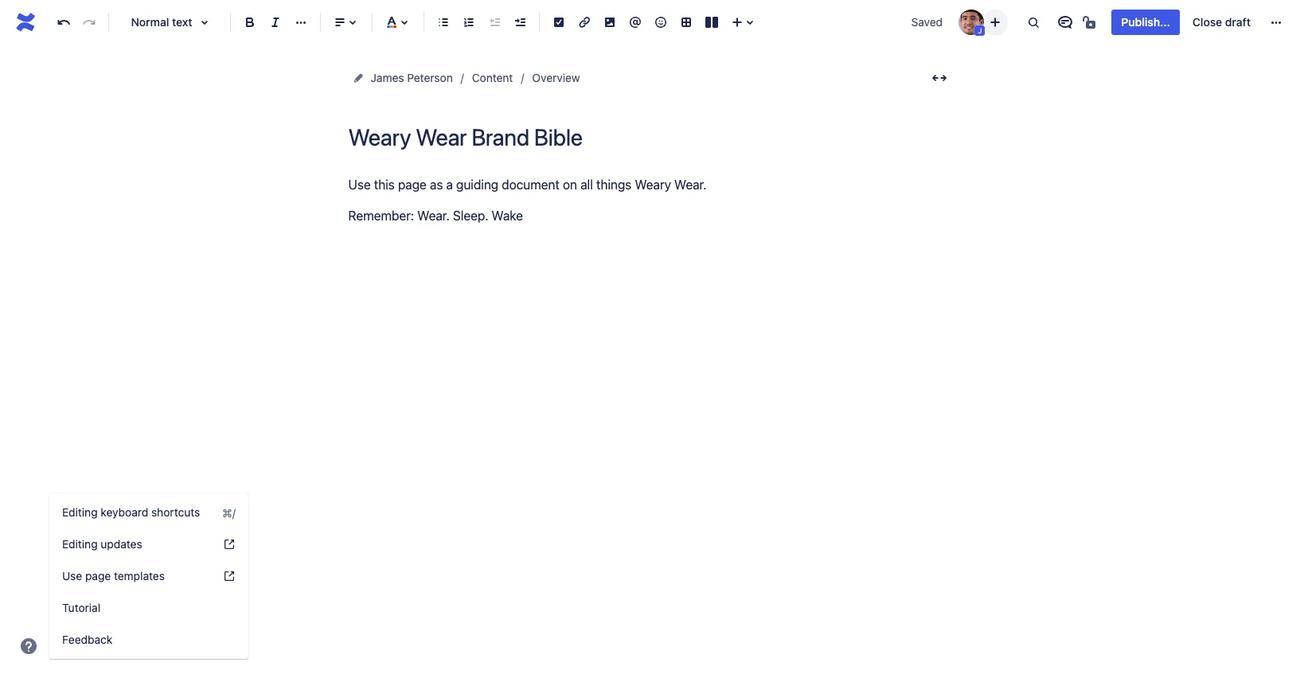 Task type: describe. For each thing, give the bounding box(es) containing it.
saved
[[912, 15, 943, 29]]

confluence image
[[13, 10, 38, 35]]

james peterson image
[[959, 10, 985, 35]]

document
[[502, 178, 560, 192]]

more formatting image
[[292, 13, 311, 32]]

undo ⌘z image
[[54, 13, 73, 32]]

align left image
[[331, 13, 350, 32]]

james peterson link
[[371, 69, 453, 88]]

updates
[[101, 538, 142, 551]]

Main content area, start typing to enter text. text field
[[349, 174, 954, 259]]

normal text button
[[116, 5, 224, 40]]

0 horizontal spatial wear.
[[418, 209, 450, 223]]

publish...
[[1122, 15, 1171, 29]]

layouts image
[[703, 13, 722, 32]]

use for use this page as a guiding document on all things weary wear.
[[349, 178, 371, 192]]

emoji image
[[652, 13, 671, 32]]

1 vertical spatial help image
[[19, 637, 38, 656]]

close
[[1193, 15, 1223, 29]]

page inside main content area, start typing to enter text. text box
[[398, 178, 427, 192]]

keyboard
[[101, 506, 148, 519]]

link image
[[575, 13, 594, 32]]

numbered list ⌘⇧7 image
[[460, 13, 479, 32]]

templates
[[114, 570, 165, 583]]

use for use page templates
[[62, 570, 82, 583]]

page inside use page templates link
[[85, 570, 111, 583]]

draft
[[1226, 15, 1251, 29]]

guiding
[[456, 178, 499, 192]]

invite to edit image
[[987, 12, 1006, 31]]

Give this page a title text field
[[349, 124, 954, 151]]

tutorial button
[[49, 593, 249, 625]]

normal
[[131, 15, 169, 29]]

editing for editing keyboard shortcuts
[[62, 506, 98, 519]]

table image
[[677, 13, 696, 32]]

tutorial
[[62, 601, 100, 615]]

add image, video, or file image
[[601, 13, 620, 32]]

0 vertical spatial wear.
[[675, 178, 707, 192]]

move this page image
[[352, 72, 364, 84]]

content link
[[472, 69, 513, 88]]

as
[[430, 178, 443, 192]]

this
[[374, 178, 395, 192]]

close draft button
[[1184, 10, 1261, 35]]

wake
[[492, 209, 523, 223]]



Task type: locate. For each thing, give the bounding box(es) containing it.
1 horizontal spatial wear.
[[675, 178, 707, 192]]

weary
[[635, 178, 671, 192]]

editing keyboard shortcuts
[[62, 506, 200, 519]]

bold ⌘b image
[[241, 13, 260, 32]]

1 vertical spatial page
[[85, 570, 111, 583]]

all
[[581, 178, 593, 192]]

0 horizontal spatial page
[[85, 570, 111, 583]]

0 horizontal spatial use
[[62, 570, 82, 583]]

editing updates link
[[49, 529, 249, 561]]

wear.
[[675, 178, 707, 192], [418, 209, 450, 223]]

0 vertical spatial page
[[398, 178, 427, 192]]

sleep.
[[453, 209, 489, 223]]

redo ⌘⇧z image
[[80, 13, 99, 32]]

close draft
[[1193, 15, 1251, 29]]

action item image
[[550, 13, 569, 32]]

editing left updates
[[62, 538, 98, 551]]

remember:
[[349, 209, 414, 223]]

use up "tutorial"
[[62, 570, 82, 583]]

wear. right weary
[[675, 178, 707, 192]]

text
[[172, 15, 192, 29]]

use this page as a guiding document on all things weary wear.
[[349, 178, 710, 192]]

a
[[446, 178, 453, 192]]

1 vertical spatial editing
[[62, 538, 98, 551]]

outdent ⇧tab image
[[485, 13, 504, 32]]

normal text
[[131, 15, 192, 29]]

indent tab image
[[511, 13, 530, 32]]

bullet list ⌘⇧8 image
[[434, 13, 453, 32]]

james peterson
[[371, 71, 453, 84]]

italic ⌘i image
[[266, 13, 285, 32]]

editing inside "editing updates" link
[[62, 538, 98, 551]]

use page templates link
[[49, 561, 249, 593]]

content
[[472, 71, 513, 84]]

publish... button
[[1112, 10, 1180, 35]]

more image
[[1267, 13, 1287, 32]]

1 horizontal spatial help image
[[223, 570, 236, 583]]

0 vertical spatial editing
[[62, 506, 98, 519]]

0 vertical spatial use
[[349, 178, 371, 192]]

page left as
[[398, 178, 427, 192]]

on
[[563, 178, 578, 192]]

comment icon image
[[1057, 13, 1076, 32]]

editing updates
[[62, 538, 142, 551]]

confluence image
[[13, 10, 38, 35]]

feedback button
[[49, 625, 249, 656]]

page down editing updates
[[85, 570, 111, 583]]

make page full-width image
[[930, 69, 949, 88]]

shortcuts
[[151, 506, 200, 519]]

0 vertical spatial help image
[[223, 570, 236, 583]]

help image left feedback
[[19, 637, 38, 656]]

no restrictions image
[[1082, 13, 1101, 32]]

1 horizontal spatial page
[[398, 178, 427, 192]]

editing for editing updates
[[62, 538, 98, 551]]

wear. down as
[[418, 209, 450, 223]]

1 vertical spatial use
[[62, 570, 82, 583]]

use left this
[[349, 178, 371, 192]]

use inside main content area, start typing to enter text. text box
[[349, 178, 371, 192]]

2 editing from the top
[[62, 538, 98, 551]]

help image down help icon at the left bottom
[[223, 570, 236, 583]]

overview
[[532, 71, 580, 84]]

help image
[[223, 539, 236, 551]]

use page templates
[[62, 570, 165, 583]]

0 horizontal spatial help image
[[19, 637, 38, 656]]

page
[[398, 178, 427, 192], [85, 570, 111, 583]]

things
[[597, 178, 632, 192]]

james
[[371, 71, 404, 84]]

editing up editing updates
[[62, 506, 98, 519]]

mention image
[[626, 13, 645, 32]]

1 vertical spatial wear.
[[418, 209, 450, 223]]

1 horizontal spatial use
[[349, 178, 371, 192]]

editing
[[62, 506, 98, 519], [62, 538, 98, 551]]

feedback
[[62, 633, 112, 647]]

use
[[349, 178, 371, 192], [62, 570, 82, 583]]

remember: wear. sleep. wake
[[349, 209, 523, 223]]

help image
[[223, 570, 236, 583], [19, 637, 38, 656]]

overview link
[[532, 69, 580, 88]]

help image inside use page templates link
[[223, 570, 236, 583]]

⌘/
[[222, 506, 236, 520]]

peterson
[[407, 71, 453, 84]]

1 editing from the top
[[62, 506, 98, 519]]

find and replace image
[[1025, 13, 1044, 32]]



Task type: vqa. For each thing, say whether or not it's contained in the screenshot.
WWF- associated with 3
no



